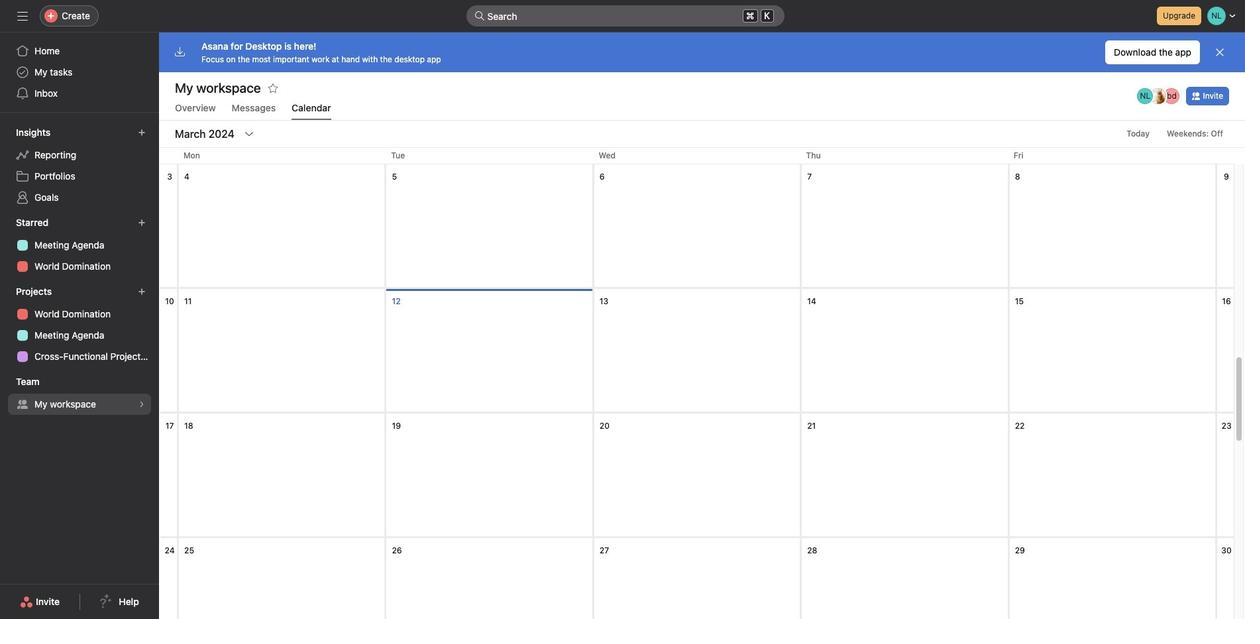 Task type: vqa. For each thing, say whether or not it's contained in the screenshot.
New project or portfolio image on the top of the page
yes



Task type: locate. For each thing, give the bounding box(es) containing it.
new project or portfolio image
[[138, 288, 146, 296]]

Search tasks, projects, and more text field
[[466, 5, 785, 27]]

insights element
[[0, 121, 159, 211]]

dismiss image
[[1215, 47, 1226, 58]]

pick month image
[[244, 129, 254, 139]]

None field
[[466, 5, 785, 27]]



Task type: describe. For each thing, give the bounding box(es) containing it.
new insights image
[[138, 129, 146, 137]]

see details, my workspace image
[[138, 400, 146, 408]]

projects element
[[0, 280, 159, 370]]

hide sidebar image
[[17, 11, 28, 21]]

starred element
[[0, 211, 159, 280]]

add items to starred image
[[138, 219, 146, 227]]

prominent image
[[474, 11, 485, 21]]

add to starred image
[[268, 83, 278, 93]]

global element
[[0, 32, 159, 112]]

teams element
[[0, 370, 159, 418]]



